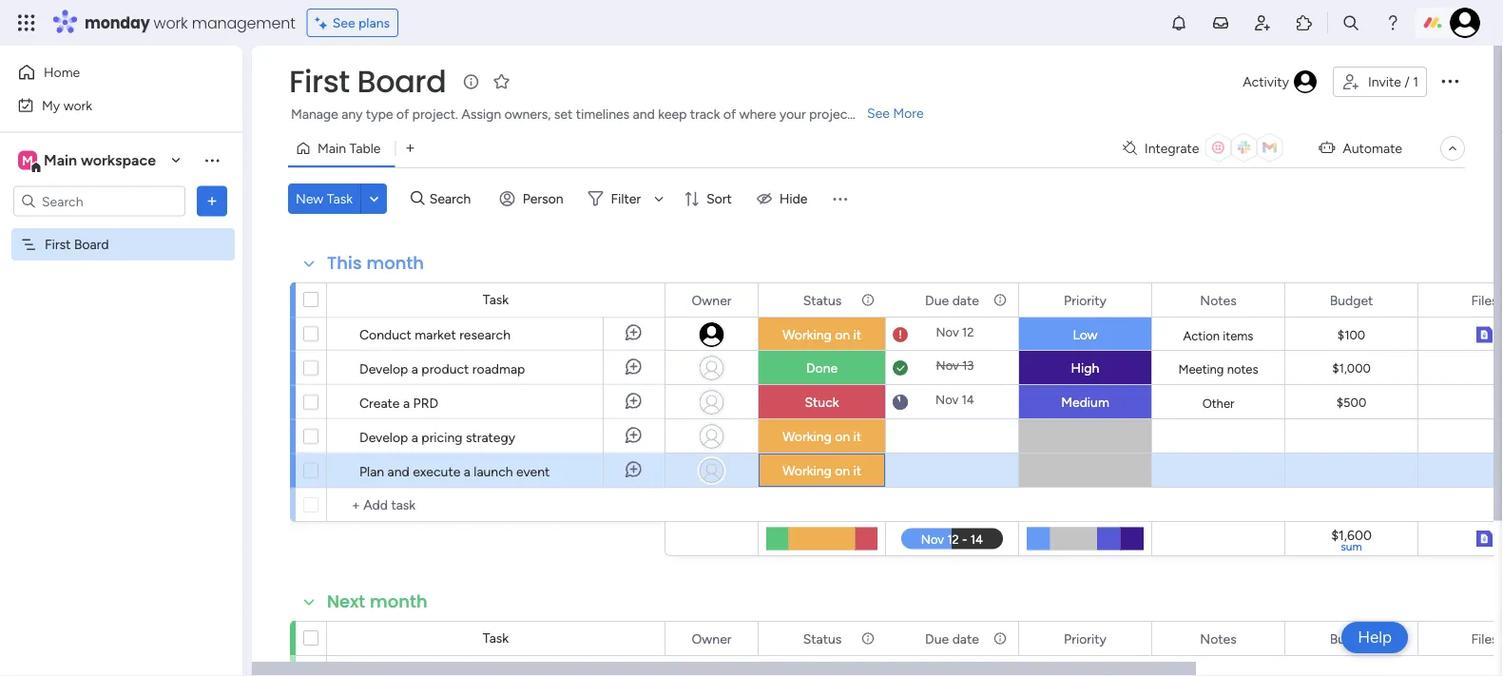 Task type: describe. For each thing, give the bounding box(es) containing it.
meeting
[[1179, 361, 1224, 377]]

notes
[[1227, 361, 1259, 377]]

action items
[[1184, 328, 1254, 343]]

stands.
[[856, 106, 898, 122]]

nov 14
[[936, 392, 975, 407]]

this
[[327, 251, 362, 275]]

menu image
[[831, 189, 850, 208]]

where
[[739, 106, 776, 122]]

First Board field
[[284, 60, 451, 103]]

track
[[690, 106, 720, 122]]

my work
[[42, 97, 92, 113]]

1 due from the top
[[925, 292, 949, 308]]

12
[[962, 325, 974, 340]]

workspace options image
[[203, 150, 222, 170]]

1 horizontal spatial and
[[633, 106, 655, 122]]

task for next month
[[483, 630, 509, 646]]

1 horizontal spatial options image
[[1439, 69, 1462, 92]]

arrow down image
[[648, 187, 671, 210]]

a for prd
[[403, 395, 410, 411]]

Search field
[[425, 185, 482, 212]]

select product image
[[17, 13, 36, 32]]

collapse board header image
[[1445, 141, 1461, 156]]

2 no file image from the top
[[1476, 459, 1492, 482]]

1 date from the top
[[953, 292, 979, 308]]

$1,600
[[1332, 527, 1372, 543]]

conduct market research
[[359, 326, 511, 342]]

invite members image
[[1253, 13, 1272, 32]]

1 due date field from the top
[[921, 290, 984, 310]]

1 it from the top
[[854, 327, 862, 343]]

more
[[893, 105, 924, 121]]

create a prd
[[359, 395, 438, 411]]

meeting notes
[[1179, 361, 1259, 377]]

stuck
[[805, 394, 839, 410]]

month for this month
[[366, 251, 424, 275]]

3 working on it from the top
[[783, 463, 862, 479]]

owners,
[[505, 106, 551, 122]]

nov for low
[[936, 325, 959, 340]]

my work button
[[11, 90, 204, 120]]

2 on from the top
[[835, 428, 850, 445]]

monday
[[85, 12, 150, 33]]

help
[[1358, 628, 1392, 647]]

project.
[[412, 106, 458, 122]]

workspace image
[[18, 150, 37, 171]]

project
[[809, 106, 853, 122]]

m
[[22, 152, 33, 168]]

ruby anderson image
[[1450, 8, 1481, 38]]

keep
[[658, 106, 687, 122]]

2 budget field from the top
[[1325, 628, 1378, 649]]

1 working on it from the top
[[783, 327, 862, 343]]

strategy
[[466, 429, 515, 445]]

main for main table
[[318, 140, 346, 156]]

your
[[780, 106, 806, 122]]

management
[[192, 12, 295, 33]]

1 notes field from the top
[[1196, 290, 1242, 310]]

assign
[[462, 106, 501, 122]]

2 due from the top
[[925, 631, 949, 647]]

2 working from the top
[[783, 428, 832, 445]]

3 it from the top
[[854, 463, 862, 479]]

budget for 2nd the budget field from the top
[[1330, 631, 1374, 647]]

0 vertical spatial board
[[357, 60, 446, 103]]

1 no file image from the top
[[1476, 357, 1492, 379]]

month for next month
[[370, 590, 428, 614]]

$1,000
[[1332, 361, 1371, 376]]

see plans
[[333, 15, 390, 31]]

set
[[554, 106, 573, 122]]

home button
[[11, 57, 204, 87]]

v2 done deadline image
[[893, 359, 908, 377]]

notes for second notes field
[[1200, 631, 1237, 647]]

Search in workspace field
[[40, 190, 159, 212]]

develop for develop a product roadmap
[[359, 360, 408, 377]]

angle down image
[[370, 192, 379, 206]]

1 of from the left
[[396, 106, 409, 122]]

hide button
[[749, 184, 819, 214]]

monday work management
[[85, 12, 295, 33]]

nov 13
[[936, 358, 974, 373]]

/
[[1405, 74, 1410, 90]]

inbox image
[[1212, 13, 1231, 32]]

high
[[1071, 360, 1100, 376]]

items
[[1223, 328, 1254, 343]]

a for pricing
[[412, 429, 418, 445]]

1 files field from the top
[[1467, 290, 1503, 310]]

workspace
[[81, 151, 156, 169]]

2 owner field from the top
[[687, 628, 737, 649]]

done
[[806, 360, 838, 376]]

next month
[[327, 590, 428, 614]]

event
[[516, 463, 550, 479]]

a left the launch
[[464, 463, 471, 479]]

conduct
[[359, 326, 412, 342]]

apps image
[[1295, 13, 1314, 32]]

prd
[[413, 395, 438, 411]]

market
[[415, 326, 456, 342]]

invite
[[1368, 74, 1402, 90]]

manage any type of project. assign owners, set timelines and keep track of where your project stands.
[[291, 106, 898, 122]]

see more link
[[865, 104, 926, 123]]

first board list box
[[0, 224, 243, 517]]

filter
[[611, 191, 641, 207]]

my
[[42, 97, 60, 113]]

budget for 2nd the budget field from the bottom
[[1330, 292, 1374, 308]]

integrate
[[1145, 140, 1200, 156]]

$500
[[1337, 395, 1367, 410]]

person
[[523, 191, 563, 207]]

hide
[[780, 191, 808, 207]]

next
[[327, 590, 365, 614]]

execute
[[413, 463, 461, 479]]

0 vertical spatial first board
[[289, 60, 446, 103]]

develop a pricing strategy
[[359, 429, 515, 445]]

task for this month
[[483, 291, 509, 308]]

help image
[[1384, 13, 1403, 32]]

automate
[[1343, 140, 1403, 156]]

1 no file image from the top
[[1476, 391, 1492, 414]]

1 working from the top
[[783, 327, 832, 343]]

2 notes field from the top
[[1196, 628, 1242, 649]]

home
[[44, 64, 80, 80]]

status for first status field from the bottom
[[803, 631, 842, 647]]

This month field
[[322, 251, 429, 276]]

plan
[[359, 463, 384, 479]]

filter button
[[581, 184, 671, 214]]

1 owner field from the top
[[687, 290, 737, 310]]

research
[[459, 326, 511, 342]]

activity
[[1243, 74, 1289, 90]]

owner for second owner field
[[692, 631, 732, 647]]

2 working on it from the top
[[783, 428, 862, 445]]

workspace selection element
[[18, 149, 159, 174]]

board inside list box
[[74, 236, 109, 252]]

nov for done
[[936, 358, 959, 373]]

invite / 1 button
[[1333, 67, 1427, 97]]

3 working from the top
[[783, 463, 832, 479]]

Next month field
[[322, 590, 432, 614]]

notes for first notes field from the top of the page
[[1200, 292, 1237, 308]]

sort button
[[676, 184, 743, 214]]

see for see plans
[[333, 15, 355, 31]]



Task type: locate. For each thing, give the bounding box(es) containing it.
no file image
[[1476, 357, 1492, 379], [1476, 459, 1492, 482]]

pricing
[[422, 429, 463, 445]]

month inside field
[[370, 590, 428, 614]]

2 vertical spatial working
[[783, 463, 832, 479]]

1 vertical spatial on
[[835, 428, 850, 445]]

2 develop from the top
[[359, 429, 408, 445]]

budget
[[1330, 292, 1374, 308], [1330, 631, 1374, 647]]

nov
[[936, 325, 959, 340], [936, 358, 959, 373], [936, 392, 959, 407]]

new
[[296, 191, 324, 207]]

1 on from the top
[[835, 327, 850, 343]]

any
[[342, 106, 363, 122]]

a left the prd
[[403, 395, 410, 411]]

develop down the create
[[359, 429, 408, 445]]

2 vertical spatial working on it
[[783, 463, 862, 479]]

0 vertical spatial date
[[953, 292, 979, 308]]

1 horizontal spatial board
[[357, 60, 446, 103]]

0 horizontal spatial options image
[[203, 192, 222, 211]]

2 status from the top
[[803, 631, 842, 647]]

roadmap
[[472, 360, 525, 377]]

timelines
[[576, 106, 630, 122]]

0 vertical spatial and
[[633, 106, 655, 122]]

notes
[[1200, 292, 1237, 308], [1200, 631, 1237, 647]]

develop
[[359, 360, 408, 377], [359, 429, 408, 445]]

0 vertical spatial working on it
[[783, 327, 862, 343]]

0 vertical spatial files
[[1472, 292, 1498, 308]]

1 budget from the top
[[1330, 292, 1374, 308]]

first board up type
[[289, 60, 446, 103]]

2 priority from the top
[[1064, 631, 1107, 647]]

0 vertical spatial develop
[[359, 360, 408, 377]]

1 vertical spatial status field
[[799, 628, 847, 649]]

1 vertical spatial no file image
[[1476, 459, 1492, 482]]

0 vertical spatial budget
[[1330, 292, 1374, 308]]

a for product
[[412, 360, 418, 377]]

2 budget from the top
[[1330, 631, 1374, 647]]

2 of from the left
[[724, 106, 736, 122]]

a left "pricing"
[[412, 429, 418, 445]]

0 vertical spatial no file image
[[1476, 391, 1492, 414]]

1 vertical spatial owner field
[[687, 628, 737, 649]]

working on it
[[783, 327, 862, 343], [783, 428, 862, 445], [783, 463, 862, 479]]

0 vertical spatial working
[[783, 327, 832, 343]]

board
[[357, 60, 446, 103], [74, 236, 109, 252]]

1 horizontal spatial first board
[[289, 60, 446, 103]]

1 vertical spatial files field
[[1467, 628, 1503, 649]]

1 vertical spatial first board
[[45, 236, 109, 252]]

of right track in the top left of the page
[[724, 106, 736, 122]]

0 vertical spatial first
[[289, 60, 350, 103]]

1 horizontal spatial of
[[724, 106, 736, 122]]

1 vertical spatial priority
[[1064, 631, 1107, 647]]

see inside button
[[333, 15, 355, 31]]

invite / 1
[[1368, 74, 1419, 90]]

see left plans
[[333, 15, 355, 31]]

0 vertical spatial no file image
[[1476, 357, 1492, 379]]

notifications image
[[1170, 13, 1189, 32]]

v2 overdue deadline image
[[893, 326, 908, 344]]

1 horizontal spatial work
[[154, 12, 188, 33]]

14
[[962, 392, 975, 407]]

1 vertical spatial and
[[388, 463, 410, 479]]

plan and execute a launch event
[[359, 463, 550, 479]]

2 vertical spatial on
[[835, 463, 850, 479]]

work right my at the left
[[63, 97, 92, 113]]

show board description image
[[460, 72, 482, 91]]

dapulse integrations image
[[1123, 141, 1137, 155]]

2 vertical spatial task
[[483, 630, 509, 646]]

1 vertical spatial options image
[[203, 192, 222, 211]]

$100
[[1338, 328, 1366, 343]]

0 horizontal spatial first
[[45, 236, 71, 252]]

0 vertical spatial it
[[854, 327, 862, 343]]

options image
[[1439, 69, 1462, 92], [203, 192, 222, 211]]

2 files from the top
[[1472, 631, 1498, 647]]

no file image
[[1476, 391, 1492, 414], [1476, 425, 1492, 448]]

1 budget field from the top
[[1325, 290, 1378, 310]]

budget field down sum
[[1325, 628, 1378, 649]]

2 files field from the top
[[1467, 628, 1503, 649]]

0 vertical spatial work
[[154, 12, 188, 33]]

Status field
[[799, 290, 847, 310], [799, 628, 847, 649]]

due date
[[925, 292, 979, 308], [925, 631, 979, 647]]

month right this
[[366, 251, 424, 275]]

2 priority field from the top
[[1060, 628, 1112, 649]]

type
[[366, 106, 393, 122]]

1 develop from the top
[[359, 360, 408, 377]]

1 vertical spatial develop
[[359, 429, 408, 445]]

0 horizontal spatial first board
[[45, 236, 109, 252]]

Owner field
[[687, 290, 737, 310], [687, 628, 737, 649]]

1 due date from the top
[[925, 292, 979, 308]]

date
[[953, 292, 979, 308], [953, 631, 979, 647]]

develop for develop a pricing strategy
[[359, 429, 408, 445]]

nov left 13 at the right bottom of the page
[[936, 358, 959, 373]]

medium
[[1061, 394, 1110, 410]]

1 vertical spatial work
[[63, 97, 92, 113]]

1 vertical spatial working
[[783, 428, 832, 445]]

2 status field from the top
[[799, 628, 847, 649]]

autopilot image
[[1319, 135, 1336, 160]]

1
[[1413, 74, 1419, 90]]

column information image for first status field from the bottom
[[861, 631, 876, 646]]

options image right the 1
[[1439, 69, 1462, 92]]

sum
[[1341, 540, 1363, 553]]

1 vertical spatial due
[[925, 631, 949, 647]]

1 notes from the top
[[1200, 292, 1237, 308]]

main table button
[[288, 133, 395, 164]]

0 vertical spatial task
[[327, 191, 353, 207]]

manage
[[291, 106, 338, 122]]

0 vertical spatial on
[[835, 327, 850, 343]]

1 vertical spatial notes field
[[1196, 628, 1242, 649]]

search everything image
[[1342, 13, 1361, 32]]

work for my
[[63, 97, 92, 113]]

main table
[[318, 140, 381, 156]]

new task button
[[288, 184, 360, 214]]

2 vertical spatial nov
[[936, 392, 959, 407]]

task
[[327, 191, 353, 207], [483, 291, 509, 308], [483, 630, 509, 646]]

launch
[[474, 463, 513, 479]]

0 vertical spatial nov
[[936, 325, 959, 340]]

first board down search in workspace field
[[45, 236, 109, 252]]

see for see more
[[867, 105, 890, 121]]

a
[[412, 360, 418, 377], [403, 395, 410, 411], [412, 429, 418, 445], [464, 463, 471, 479]]

0 vertical spatial status field
[[799, 290, 847, 310]]

1 vertical spatial budget field
[[1325, 628, 1378, 649]]

1 status field from the top
[[799, 290, 847, 310]]

develop a product roadmap
[[359, 360, 525, 377]]

budget down sum
[[1330, 631, 1374, 647]]

develop down conduct
[[359, 360, 408, 377]]

1 vertical spatial task
[[483, 291, 509, 308]]

1 priority from the top
[[1064, 292, 1107, 308]]

1 nov from the top
[[936, 325, 959, 340]]

first board
[[289, 60, 446, 103], [45, 236, 109, 252]]

0 vertical spatial due date field
[[921, 290, 984, 310]]

0 vertical spatial status
[[803, 292, 842, 308]]

main for main workspace
[[44, 151, 77, 169]]

of
[[396, 106, 409, 122], [724, 106, 736, 122]]

table
[[349, 140, 381, 156]]

1 status from the top
[[803, 292, 842, 308]]

first up manage
[[289, 60, 350, 103]]

and right plan
[[388, 463, 410, 479]]

v2 search image
[[411, 188, 425, 209]]

help button
[[1342, 622, 1408, 653]]

priority
[[1064, 292, 1107, 308], [1064, 631, 1107, 647]]

option
[[0, 227, 243, 231]]

3 on from the top
[[835, 463, 850, 479]]

2 due date from the top
[[925, 631, 979, 647]]

1 vertical spatial files
[[1472, 631, 1498, 647]]

1 horizontal spatial first
[[289, 60, 350, 103]]

1 vertical spatial date
[[953, 631, 979, 647]]

1 horizontal spatial see
[[867, 105, 890, 121]]

board down search in workspace field
[[74, 236, 109, 252]]

13
[[962, 358, 974, 373]]

files
[[1472, 292, 1498, 308], [1472, 631, 1498, 647]]

column information image
[[993, 292, 1008, 308]]

2 notes from the top
[[1200, 631, 1237, 647]]

budget field up the $100
[[1325, 290, 1378, 310]]

1 vertical spatial first
[[45, 236, 71, 252]]

see more
[[867, 105, 924, 121]]

nov left 14
[[936, 392, 959, 407]]

of right type
[[396, 106, 409, 122]]

2 vertical spatial it
[[854, 463, 862, 479]]

create
[[359, 395, 400, 411]]

Notes field
[[1196, 290, 1242, 310], [1196, 628, 1242, 649]]

work for monday
[[154, 12, 188, 33]]

column information image for second status field from the bottom of the page
[[861, 292, 876, 308]]

0 vertical spatial priority field
[[1060, 290, 1112, 310]]

1 horizontal spatial main
[[318, 140, 346, 156]]

Budget field
[[1325, 290, 1378, 310], [1325, 628, 1378, 649]]

0 horizontal spatial main
[[44, 151, 77, 169]]

first board inside list box
[[45, 236, 109, 252]]

owner for 2nd owner field from the bottom
[[692, 292, 732, 308]]

other
[[1203, 396, 1235, 411]]

1 vertical spatial notes
[[1200, 631, 1237, 647]]

1 vertical spatial working on it
[[783, 428, 862, 445]]

0 vertical spatial notes
[[1200, 292, 1237, 308]]

0 horizontal spatial see
[[333, 15, 355, 31]]

main
[[318, 140, 346, 156], [44, 151, 77, 169]]

1 vertical spatial month
[[370, 590, 428, 614]]

1 files from the top
[[1472, 292, 1498, 308]]

new task
[[296, 191, 353, 207]]

1 vertical spatial board
[[74, 236, 109, 252]]

person button
[[492, 184, 575, 214]]

first inside list box
[[45, 236, 71, 252]]

0 vertical spatial owner field
[[687, 290, 737, 310]]

0 vertical spatial budget field
[[1325, 290, 1378, 310]]

this month
[[327, 251, 424, 275]]

+ Add task text field
[[337, 494, 656, 516]]

0 vertical spatial month
[[366, 251, 424, 275]]

2 nov from the top
[[936, 358, 959, 373]]

0 horizontal spatial of
[[396, 106, 409, 122]]

task inside button
[[327, 191, 353, 207]]

0 vertical spatial options image
[[1439, 69, 1462, 92]]

due
[[925, 292, 949, 308], [925, 631, 949, 647]]

month inside field
[[366, 251, 424, 275]]

1 vertical spatial it
[[854, 428, 862, 445]]

2 owner from the top
[[692, 631, 732, 647]]

1 vertical spatial owner
[[692, 631, 732, 647]]

column information image
[[861, 292, 876, 308], [861, 631, 876, 646], [993, 631, 1008, 646]]

a left product
[[412, 360, 418, 377]]

1 vertical spatial nov
[[936, 358, 959, 373]]

add view image
[[406, 141, 414, 155]]

work inside button
[[63, 97, 92, 113]]

options image down workspace options image
[[203, 192, 222, 211]]

1 vertical spatial priority field
[[1060, 628, 1112, 649]]

$1,600 sum
[[1332, 527, 1372, 553]]

0 vertical spatial see
[[333, 15, 355, 31]]

see plans button
[[307, 9, 399, 37]]

1 vertical spatial due date field
[[921, 628, 984, 649]]

0 vertical spatial owner
[[692, 292, 732, 308]]

1 vertical spatial no file image
[[1476, 425, 1492, 448]]

0 horizontal spatial and
[[388, 463, 410, 479]]

low
[[1073, 327, 1098, 343]]

main inside button
[[318, 140, 346, 156]]

Priority field
[[1060, 290, 1112, 310], [1060, 628, 1112, 649]]

1 vertical spatial due date
[[925, 631, 979, 647]]

Files field
[[1467, 290, 1503, 310], [1467, 628, 1503, 649]]

board up type
[[357, 60, 446, 103]]

and left the keep
[[633, 106, 655, 122]]

plans
[[359, 15, 390, 31]]

1 vertical spatial status
[[803, 631, 842, 647]]

main right workspace icon
[[44, 151, 77, 169]]

work
[[154, 12, 188, 33], [63, 97, 92, 113]]

1 owner from the top
[[692, 292, 732, 308]]

3 nov from the top
[[936, 392, 959, 407]]

0 vertical spatial priority
[[1064, 292, 1107, 308]]

first down search in workspace field
[[45, 236, 71, 252]]

0 horizontal spatial board
[[74, 236, 109, 252]]

nov left 12
[[936, 325, 959, 340]]

Due date field
[[921, 290, 984, 310], [921, 628, 984, 649]]

sort
[[707, 191, 732, 207]]

2 due date field from the top
[[921, 628, 984, 649]]

month right next
[[370, 590, 428, 614]]

on
[[835, 327, 850, 343], [835, 428, 850, 445], [835, 463, 850, 479]]

1 vertical spatial see
[[867, 105, 890, 121]]

0 vertical spatial due
[[925, 292, 949, 308]]

2 no file image from the top
[[1476, 425, 1492, 448]]

budget up the $100
[[1330, 292, 1374, 308]]

0 vertical spatial due date
[[925, 292, 979, 308]]

2 date from the top
[[953, 631, 979, 647]]

0 vertical spatial notes field
[[1196, 290, 1242, 310]]

1 priority field from the top
[[1060, 290, 1112, 310]]

2 it from the top
[[854, 428, 862, 445]]

main left the table
[[318, 140, 346, 156]]

status for second status field from the bottom of the page
[[803, 292, 842, 308]]

main inside workspace selection element
[[44, 151, 77, 169]]

add to favorites image
[[492, 72, 511, 91]]

0 vertical spatial files field
[[1467, 290, 1503, 310]]

1 vertical spatial budget
[[1330, 631, 1374, 647]]

work right 'monday'
[[154, 12, 188, 33]]

0 horizontal spatial work
[[63, 97, 92, 113]]

see left more
[[867, 105, 890, 121]]

status
[[803, 292, 842, 308], [803, 631, 842, 647]]

nov 12
[[936, 325, 974, 340]]

product
[[422, 360, 469, 377]]

main workspace
[[44, 151, 156, 169]]

working
[[783, 327, 832, 343], [783, 428, 832, 445], [783, 463, 832, 479]]



Task type: vqa. For each thing, say whether or not it's contained in the screenshot.
MAIN
yes



